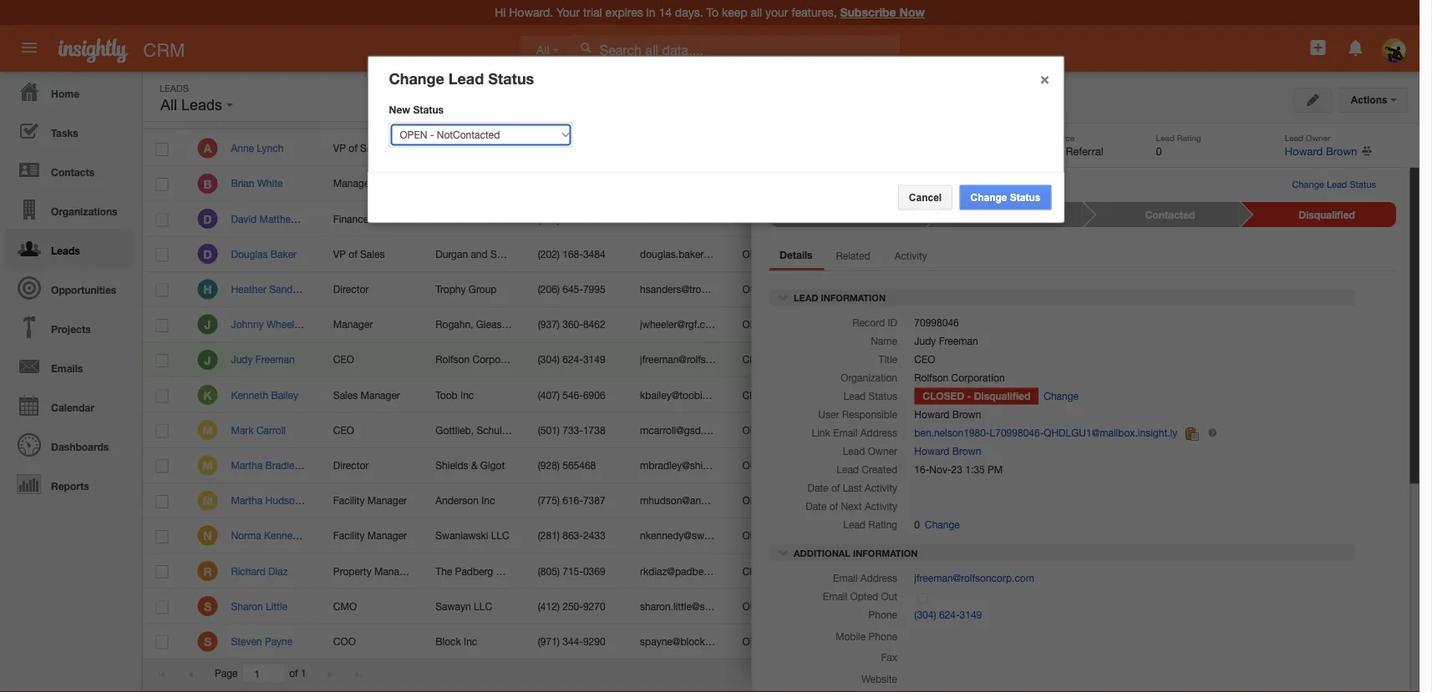 Task type: vqa. For each thing, say whether or not it's contained in the screenshot.


Task type: locate. For each thing, give the bounding box(es) containing it.
manager left the toob
[[361, 389, 400, 401]]

follow image for mbradley@shieldsgigot.com
[[1093, 459, 1109, 475]]

lead up howe-blanda llc
[[449, 70, 484, 88]]

9270
[[583, 601, 606, 613]]

s for steven payne
[[204, 635, 211, 649]]

2 vp of sales from the top
[[333, 248, 385, 260]]

row group
[[143, 131, 1164, 660]]

jfreeman@rolfsoncorp.com inside cell
[[640, 354, 760, 366]]

0 vertical spatial martha
[[231, 460, 263, 472]]

k row
[[143, 378, 1164, 413]]

2 open from the top
[[742, 248, 770, 260]]

1 m link from the top
[[198, 420, 218, 441]]

follow image for mcarroll@gsd.com
[[1093, 423, 1109, 439]]

howard inside k row
[[991, 389, 1026, 401]]

1 horizontal spatial (304) 624-3149
[[914, 609, 982, 621]]

1 martha from the top
[[231, 460, 263, 472]]

1 vertical spatial d
[[203, 247, 212, 261]]

2 s from the top
[[204, 635, 211, 649]]

2 open - notcontacted cell from the top
[[730, 237, 843, 272]]

1 vertical spatial rolfson
[[914, 372, 949, 384]]

1 open from the top
[[742, 213, 770, 225]]

Search all data.... text field
[[571, 35, 900, 65]]

facility right hudson
[[333, 495, 365, 507]]

6 follow image from the top
[[1093, 459, 1109, 475]]

notifications image
[[1346, 38, 1366, 58]]

1 open - notcontacted cell from the top
[[730, 202, 843, 237]]

1 ceo cell from the top
[[320, 343, 423, 378]]

open - notcontacted 16-nov-23 1:35 pm inside h row
[[742, 284, 933, 295]]

details link
[[770, 245, 823, 268]]

7 open - notcontacted cell from the top
[[730, 484, 843, 519]]

0 horizontal spatial freeman
[[256, 354, 295, 366]]

change up new status
[[389, 70, 444, 88]]

phone down "out"
[[869, 609, 897, 621]]

open - notcontacted cell for mbradley@shieldsgigot.com
[[730, 449, 843, 484]]

1:35 inside h row
[[896, 284, 915, 295]]

0 vertical spatial facility
[[333, 495, 365, 507]]

vp of sales down finance
[[333, 248, 385, 260]]

1 vertical spatial j link
[[198, 350, 218, 370]]

16-nov-23 1:35 pm cell for sharon.little@sawayn.com
[[832, 590, 978, 625]]

2 vertical spatial sales
[[333, 389, 358, 401]]

1 16-nov-23 1:35 pm cell from the top
[[832, 166, 978, 202]]

rolfson up the closed - disqualified
[[914, 372, 949, 384]]

responsible
[[842, 409, 897, 421]]

howard inside b row
[[991, 178, 1026, 189]]

howard for kenneth bailey
[[991, 389, 1026, 401]]

howard brown
[[991, 178, 1058, 189], [991, 213, 1058, 225], [991, 284, 1058, 295], [991, 389, 1058, 401], [914, 409, 981, 421], [991, 425, 1058, 436], [914, 446, 981, 458], [991, 460, 1058, 472], [991, 566, 1058, 577]]

jfreeman@rolfsoncorp.com up kbailey@toobinc.com
[[640, 354, 760, 366]]

d up h link
[[203, 247, 212, 261]]

16- inside r row
[[845, 566, 860, 577]]

vp inside a row
[[333, 142, 346, 154]]

director cell down sales manager cell
[[320, 449, 423, 484]]

disqualified inside k row
[[792, 389, 844, 401]]

toob inc cell
[[423, 378, 525, 413]]

0 horizontal spatial change lead status
[[389, 70, 534, 88]]

closed - disqualified cell up link on the right bottom
[[730, 378, 844, 413]]

1 horizontal spatial organization
[[841, 372, 897, 384]]

open up 'douglas.baker@durganandsons.com'
[[742, 213, 770, 225]]

brown for bailey
[[1029, 389, 1058, 401]]

(928) 565468 cell
[[525, 449, 627, 484]]

of up finance
[[349, 142, 357, 154]]

brown inside the d row
[[1029, 213, 1058, 225]]

mark
[[231, 425, 254, 436]]

emails
[[51, 363, 83, 374]]

leads up the a link
[[181, 97, 222, 114]]

the padberg company cell
[[423, 554, 539, 590]]

cell
[[627, 131, 730, 166], [730, 131, 832, 166], [832, 131, 978, 166], [978, 131, 1080, 166], [1122, 131, 1164, 166], [423, 166, 525, 202], [525, 166, 627, 202], [627, 166, 730, 202], [730, 166, 832, 202], [1122, 166, 1164, 202], [978, 237, 1080, 272], [1122, 237, 1164, 272], [978, 307, 1080, 343], [1122, 307, 1164, 343], [143, 343, 185, 378], [978, 343, 1080, 378], [1122, 343, 1164, 378], [1122, 378, 1164, 413], [1122, 449, 1164, 484], [978, 484, 1080, 519], [1122, 484, 1164, 519], [978, 519, 1080, 554], [978, 590, 1080, 625], [1122, 590, 1164, 625], [978, 625, 1080, 660], [1122, 625, 1164, 660]]

dmatthews@ebertandsons.com cell
[[627, 202, 782, 237]]

rkdiaz@padbergh.com cell
[[627, 554, 741, 590]]

0
[[1156, 145, 1162, 158], [914, 519, 920, 531]]

bradley
[[265, 460, 300, 472]]

j link up k link on the left of page
[[198, 350, 218, 370]]

2 manager cell from the top
[[320, 307, 423, 343]]

0 horizontal spatial rating
[[868, 519, 897, 531]]

sawayn llc
[[436, 601, 492, 613]]

- inside r row
[[785, 566, 789, 577]]

howard brown inside the d row
[[991, 213, 1058, 225]]

import up export
[[1189, 196, 1219, 207]]

rolfson inside cell
[[436, 354, 470, 366]]

open - notcontacted cell for mhudson@andersoninc.com
[[730, 484, 843, 519]]

1 horizontal spatial corporation
[[951, 372, 1005, 384]]

1 vertical spatial facility manager
[[333, 530, 407, 542]]

2 facility manager from the top
[[333, 530, 407, 542]]

2 vertical spatial m
[[202, 494, 213, 508]]

1 vertical spatial owner
[[868, 446, 897, 458]]

link
[[812, 428, 830, 439]]

vp of sales inside a row
[[333, 142, 385, 154]]

email for opted
[[823, 591, 847, 603]]

howard inside r row
[[991, 566, 1026, 577]]

howard
[[1285, 145, 1323, 158], [991, 178, 1026, 189], [991, 213, 1026, 225], [991, 284, 1026, 295], [991, 389, 1026, 401], [914, 409, 950, 421], [991, 425, 1026, 436], [914, 446, 950, 458], [991, 460, 1026, 472], [991, 566, 1026, 577]]

11 16-nov-23 1:35 pm cell from the top
[[832, 519, 978, 554]]

2 s link from the top
[[198, 632, 218, 652]]

howard brown link
[[1285, 145, 1357, 158], [991, 178, 1058, 189], [991, 213, 1058, 225], [991, 284, 1058, 295], [991, 389, 1058, 401], [991, 425, 1058, 436], [914, 446, 981, 458], [991, 460, 1058, 472], [991, 566, 1058, 577]]

rogahn,
[[436, 319, 473, 330]]

3 open from the top
[[742, 284, 770, 295]]

howard brown inside k row
[[991, 389, 1058, 401]]

1 vertical spatial (304)
[[914, 609, 936, 621]]

1 j from the top
[[204, 318, 211, 332]]

email up email opted out
[[833, 573, 858, 584]]

1 vertical spatial 16-nov-23 1:35 pm
[[914, 464, 1003, 476]]

4 open - notcontacted 16-nov-23 1:35 pm from the top
[[742, 319, 933, 330]]

1 open - notcontacted 16-nov-23 1:35 pm from the top
[[742, 213, 933, 225]]

624- for (304) 624-3149 link
[[939, 609, 960, 621]]

inc inside toob inc cell
[[460, 389, 474, 401]]

follow image for jfreeman@rolfsoncorp.com
[[1093, 353, 1109, 369]]

412-
[[563, 213, 583, 225]]

pm inside the n row
[[918, 530, 933, 542]]

activity down created
[[865, 483, 897, 494]]

1 facility from the top
[[333, 495, 365, 507]]

closed - disqualified 16-nov-23 1:35 pm
[[742, 354, 933, 366]]

s
[[204, 600, 211, 614], [204, 635, 211, 649]]

director for h
[[333, 284, 369, 295]]

10 16-nov-23 1:35 pm cell from the top
[[832, 484, 978, 519]]

notcontacted inside j row
[[779, 319, 843, 330]]

rogahn, gleason and farrell
[[436, 319, 563, 330]]

5 notcontacted from the top
[[779, 425, 843, 436]]

change link
[[1039, 388, 1079, 405], [920, 517, 960, 534]]

m link for mark carroll
[[198, 420, 218, 441]]

gigot
[[480, 460, 505, 472]]

1 m from the top
[[202, 424, 213, 438]]

1 vertical spatial new
[[389, 104, 410, 116]]

1 vertical spatial 624-
[[939, 609, 960, 621]]

d link for douglas baker
[[198, 244, 218, 264]]

1 vertical spatial change link
[[920, 517, 960, 534]]

8 open - notcontacted 16-nov-23 1:35 pm from the top
[[742, 530, 933, 542]]

0 vertical spatial d
[[203, 212, 212, 226]]

date of last activity date of next activity
[[806, 483, 897, 513]]

m up n link
[[202, 494, 213, 508]]

follow image inside m row
[[1093, 459, 1109, 475]]

open - notcontacted cell for hsanders@trophygroup.com
[[730, 272, 843, 307]]

open - notcontacted cell
[[730, 202, 843, 237], [730, 237, 843, 272], [730, 272, 843, 307], [730, 307, 843, 343], [730, 413, 843, 449], [730, 449, 843, 484], [730, 484, 843, 519], [730, 519, 843, 554], [730, 590, 843, 625], [730, 625, 843, 660]]

s link for steven payne
[[198, 632, 218, 652]]

16-nov-23 1:35 pm inside b row
[[845, 178, 933, 189]]

1 vertical spatial martha
[[231, 495, 263, 507]]

sales inside the d row
[[360, 248, 385, 260]]

0 horizontal spatial organization
[[435, 108, 496, 119]]

None checkbox
[[155, 106, 168, 120], [156, 178, 168, 191], [156, 213, 168, 227], [156, 249, 168, 262], [156, 284, 168, 297], [156, 319, 168, 332], [156, 425, 168, 438], [156, 495, 168, 509], [156, 601, 168, 615], [156, 636, 168, 650], [155, 106, 168, 120], [156, 178, 168, 191], [156, 213, 168, 227], [156, 249, 168, 262], [156, 284, 168, 297], [156, 319, 168, 332], [156, 425, 168, 438], [156, 495, 168, 509], [156, 601, 168, 615], [156, 636, 168, 650]]

(206) 645-7995 cell
[[525, 272, 627, 307]]

1 horizontal spatial judy
[[914, 336, 936, 347]]

- for dmatthews@ebertandsons.com
[[773, 213, 777, 225]]

8 follow image from the top
[[1093, 564, 1109, 580]]

d link up h link
[[198, 244, 218, 264]]

0 vertical spatial all
[[536, 44, 549, 57]]

closed right kbailey@toobinc.com
[[742, 389, 783, 401]]

9 open - notcontacted 16-nov-23 1:35 pm from the top
[[742, 601, 933, 613]]

follow image for mhudson@andersoninc.com
[[1093, 494, 1109, 510]]

vp of sales inside the d row
[[333, 248, 385, 260]]

organization row
[[143, 98, 1163, 129]]

a row
[[143, 131, 1164, 166]]

sharon.little@sawayn.com cell
[[627, 590, 756, 625]]

manager cell
[[320, 166, 423, 202], [320, 307, 423, 343]]

23 up "out"
[[882, 566, 893, 577]]

manager for m
[[367, 495, 407, 507]]

1 vp of sales cell from the top
[[320, 131, 423, 166]]

owner
[[1306, 133, 1331, 142], [868, 446, 897, 458]]

brown for carroll
[[1029, 425, 1058, 436]]

inc inside block inc cell
[[464, 636, 477, 648]]

1:35 up additional information
[[896, 530, 915, 542]]

nov- up record
[[860, 284, 882, 295]]

howard brown for mbradley@shieldsgigot.com
[[991, 460, 1058, 472]]

open - notcontacted cell for dmatthews@ebertandsons.com
[[730, 202, 843, 237]]

1 s link from the top
[[198, 597, 218, 617]]

1 vertical spatial inc
[[481, 495, 495, 507]]

subscribe now link
[[840, 5, 925, 19]]

follow image for dmatthews@ebertandsons.com
[[1093, 212, 1109, 228]]

sales right the bailey
[[333, 389, 358, 401]]

howard brown inside b row
[[991, 178, 1058, 189]]

email down user responsible
[[833, 428, 858, 439]]

llc for n
[[491, 530, 509, 542]]

8 16-nov-23 1:35 pm cell from the top
[[832, 413, 978, 449]]

rolfson corporation up toob inc cell
[[436, 354, 526, 366]]

change lead status link
[[1292, 179, 1376, 190]]

david
[[231, 213, 257, 225]]

7 open - notcontacted 16-nov-23 1:35 pm from the top
[[742, 495, 933, 507]]

row group containing a
[[143, 131, 1164, 660]]

director inside cell
[[371, 213, 407, 225]]

1 notcontacted from the top
[[779, 213, 843, 225]]

1:35 down responsible
[[896, 425, 915, 436]]

0 vertical spatial new
[[1303, 90, 1323, 102]]

2 director cell from the top
[[320, 449, 423, 484]]

jfreeman@rolfsoncorp.com cell
[[627, 343, 760, 378]]

2 vp of sales cell from the top
[[320, 237, 423, 272]]

624- down (937) 360-8462 cell at the top of page
[[563, 354, 583, 366]]

3 open - notcontacted cell from the top
[[730, 272, 843, 307]]

6 16-nov-23 1:35 pm cell from the top
[[832, 343, 978, 378]]

2 vertical spatial llc
[[474, 601, 492, 613]]

manager for n
[[367, 530, 407, 542]]

6 notcontacted from the top
[[779, 460, 843, 472]]

0 vertical spatial information
[[821, 293, 886, 303]]

b link
[[198, 174, 218, 194]]

m link
[[198, 420, 218, 441], [198, 456, 218, 476], [198, 491, 218, 511]]

open - notcontacted 16-nov-23 1:35 pm for douglas.baker@durganandsons.com
[[742, 248, 933, 260]]

- for mhudson@andersoninc.com
[[773, 495, 777, 507]]

rating
[[1177, 133, 1201, 142], [868, 519, 897, 531]]

howard for david matthews
[[991, 213, 1026, 225]]

2 vp from the top
[[333, 248, 346, 260]]

ceo cell up sales manager
[[320, 343, 423, 378]]

dashboards
[[51, 441, 109, 453]]

manager inside the n row
[[367, 530, 407, 542]]

rolfson corporation up the closed - disqualified
[[914, 372, 1005, 384]]

email left opted
[[823, 591, 847, 603]]

date left last
[[808, 483, 829, 494]]

0 vertical spatial director
[[371, 213, 407, 225]]

0 vertical spatial inc
[[460, 389, 474, 401]]

change up attempted
[[971, 192, 1007, 203]]

1 horizontal spatial 0
[[1156, 145, 1162, 158]]

howard for martha bradley
[[991, 460, 1026, 472]]

1:35 down activity link
[[896, 284, 915, 295]]

organizations
[[51, 206, 117, 217]]

open - notcontacted 16-nov-23 1:35 pm for nkennedy@swaniawskillc.com
[[742, 530, 933, 542]]

1:35 up the "0 change" at the right bottom of the page
[[896, 495, 915, 507]]

1 facility manager cell from the top
[[320, 484, 423, 519]]

1 vertical spatial all
[[160, 97, 177, 114]]

pm inside b row
[[918, 178, 933, 189]]

notcontacted for dmatthews@ebertandsons.com
[[779, 213, 843, 225]]

howard brown for kbailey@toobinc.com
[[991, 389, 1058, 401]]

vp inside the d row
[[333, 248, 346, 260]]

s link for sharon little
[[198, 597, 218, 617]]

1 vertical spatial judy freeman
[[231, 354, 295, 366]]

status down all link
[[488, 70, 534, 88]]

follow image for spayne@blockinc.com
[[1093, 635, 1109, 651]]

1:35 right related in the top of the page
[[896, 248, 915, 260]]

7 open from the top
[[742, 495, 770, 507]]

information up record
[[821, 293, 886, 303]]

1 vertical spatial information
[[853, 548, 918, 559]]

notcontacted inside the n row
[[779, 530, 843, 542]]

date left next
[[806, 501, 827, 513]]

1 vertical spatial d link
[[198, 244, 218, 264]]

23 up additional information
[[882, 530, 893, 542]]

5 16-nov-23 1:35 pm cell from the top
[[832, 307, 978, 343]]

nov- down additional information
[[860, 566, 882, 577]]

mcarroll@gsd.com cell
[[627, 413, 730, 449]]

Search this list... text field
[[859, 84, 1047, 109]]

16-nov-23 1:35 pm cell for nkennedy@swaniawskillc.com
[[832, 519, 978, 554]]

3 closed - disqualified cell from the top
[[730, 554, 844, 590]]

2 address from the top
[[861, 573, 897, 584]]

1 horizontal spatial freeman
[[939, 336, 978, 347]]

1 horizontal spatial rating
[[1177, 133, 1201, 142]]

0 horizontal spatial corporation
[[473, 354, 526, 366]]

status for lead status
[[869, 391, 897, 402]]

follow image inside b row
[[1093, 177, 1109, 192]]

howard inside the d row
[[991, 213, 1026, 225]]

1 vertical spatial rating
[[868, 519, 897, 531]]

4 16-nov-23 1:35 pm cell from the top
[[832, 272, 978, 307]]

1 horizontal spatial all
[[536, 44, 549, 57]]

(805) 715-0369 cell
[[525, 554, 627, 590]]

howard brown link inside k row
[[991, 389, 1058, 401]]

1:35 up the cancel
[[896, 178, 915, 189]]

open left details
[[742, 248, 770, 260]]

open - notcontacted 16-nov-23 1:35 pm up 'mobile'
[[742, 601, 933, 613]]

director inside m row
[[333, 460, 369, 472]]

h row
[[143, 272, 1164, 307]]

block inc
[[436, 636, 477, 648]]

open up the rkdiaz@padbergh.com closed - disqualified 16-nov-23 1:35 pm
[[742, 530, 770, 542]]

1 horizontal spatial jfreeman@rolfsoncorp.com
[[914, 573, 1034, 584]]

corporation inside rolfson corporation cell
[[473, 354, 526, 366]]

1 vertical spatial m
[[202, 459, 213, 473]]

0 horizontal spatial judy freeman
[[231, 354, 295, 366]]

1 column header from the left
[[627, 98, 729, 129]]

status for change  status
[[1010, 192, 1041, 203]]

change
[[389, 70, 444, 88], [1292, 179, 1324, 190], [971, 192, 1007, 203], [1044, 391, 1079, 402], [925, 519, 960, 531]]

- for jwheeler@rgf.com
[[773, 319, 777, 330]]

9 open - notcontacted cell from the top
[[730, 590, 843, 625]]

1 horizontal spatial judy freeman
[[914, 336, 978, 347]]

howard brown for mcarroll@gsd.com
[[991, 425, 1058, 436]]

1 d row from the top
[[143, 202, 1164, 237]]

4 notcontacted from the top
[[779, 319, 843, 330]]

manager for k
[[361, 389, 400, 401]]

(304) inside cell
[[538, 354, 560, 366]]

change link for 0
[[920, 517, 960, 534]]

follow image for douglas.baker@durganandsons.com
[[1093, 247, 1109, 263]]

1 vp of sales from the top
[[333, 142, 385, 154]]

lead tags
[[1175, 285, 1226, 296]]

manager inside cell
[[374, 566, 414, 577]]

follow image inside the n row
[[1093, 529, 1109, 545]]

3 m from the top
[[202, 494, 213, 508]]

nov- inside r row
[[860, 566, 882, 577]]

0 horizontal spatial judy
[[231, 354, 253, 366]]

brown inside lead owner howard brown
[[1326, 145, 1357, 158]]

1 vertical spatial s link
[[198, 632, 218, 652]]

2 ceo cell from the top
[[320, 413, 423, 449]]

lead inside lead source partner referral
[[1027, 133, 1046, 142]]

additional
[[794, 548, 851, 559]]

863-
[[563, 530, 583, 542]]

llc
[[500, 142, 518, 154], [491, 530, 509, 542], [474, 601, 492, 613]]

0 vertical spatial llc
[[500, 142, 518, 154]]

4 follow image from the top
[[1093, 353, 1109, 369]]

open inside h row
[[742, 284, 770, 295]]

rolfson corporation cell
[[423, 343, 526, 378]]

1 vertical spatial facility
[[333, 530, 365, 542]]

swaniawski llc cell
[[423, 519, 525, 554]]

closed - disqualified cell
[[730, 343, 844, 378], [730, 378, 844, 413], [730, 554, 844, 590]]

gottlieb, schultz and d'amore cell
[[423, 413, 572, 449]]

vp of sales cell
[[320, 131, 423, 166], [320, 237, 423, 272]]

16-nov-23 1:35 pm cell for jwheeler@rgf.com
[[832, 307, 978, 343]]

douglas baker
[[231, 248, 297, 260]]

manager for r
[[374, 566, 414, 577]]

1 vertical spatial llc
[[491, 530, 509, 542]]

3149 up 6906
[[583, 354, 606, 366]]

shields & gigot cell
[[423, 449, 525, 484]]

inc
[[460, 389, 474, 401], [481, 495, 495, 507], [464, 636, 477, 648]]

1 horizontal spatial import
[[1240, 264, 1270, 276]]

1 facility manager from the top
[[333, 495, 407, 507]]

1:35 up "out"
[[896, 566, 915, 577]]

1 vertical spatial phone
[[869, 631, 897, 642]]

0 vertical spatial activity
[[895, 250, 927, 262]]

0 horizontal spatial new
[[389, 104, 410, 116]]

(407) 546-6906 cell
[[525, 378, 627, 413]]

director right "sanders"
[[333, 284, 369, 295]]

mcarroll@gsd.com
[[640, 425, 723, 436]]

lead for lead owner howard brown
[[1285, 133, 1304, 142]]

0 vertical spatial address
[[861, 428, 897, 439]]

(412) 250-9270 cell
[[525, 590, 627, 625]]

open - notcontacted 16-nov-23 1:35 pm for dmatthews@ebertandsons.com
[[742, 213, 933, 225]]

1 address from the top
[[861, 428, 897, 439]]

director cell
[[320, 272, 423, 307], [320, 449, 423, 484]]

closed down nkennedy@swaniawskillc.com
[[742, 566, 783, 577]]

director right finance
[[371, 213, 407, 225]]

(501) 733-1738 cell
[[525, 413, 627, 449]]

follow image inside k row
[[1093, 388, 1109, 404]]

status for new status
[[413, 104, 444, 116]]

activity up 'lead rating'
[[865, 501, 897, 513]]

16-nov-23 1:35 pm cell for mhudson@andersoninc.com
[[832, 484, 978, 519]]

1 d link from the top
[[198, 209, 218, 229]]

nov- down email address
[[860, 601, 882, 613]]

status inside button
[[1010, 192, 1041, 203]]

inc right the toob
[[460, 389, 474, 401]]

b row
[[143, 166, 1164, 202]]

1 vertical spatial m link
[[198, 456, 218, 476]]

1 vertical spatial rolfson corporation
[[914, 372, 1005, 384]]

m for martha bradley
[[202, 459, 213, 473]]

1 vertical spatial vp of sales
[[333, 248, 385, 260]]

m left the 'mark'
[[202, 424, 213, 438]]

2 j link from the top
[[198, 350, 218, 370]]

email address
[[833, 573, 897, 584]]

calendar
[[51, 402, 94, 414]]

j row
[[143, 307, 1164, 343], [143, 343, 1164, 378]]

733-
[[563, 425, 583, 436]]

0 vertical spatial 16-nov-23 1:35 pm
[[845, 178, 933, 189]]

(937) 360-8462 cell
[[525, 307, 627, 343]]

9 16-nov-23 1:35 pm cell from the top
[[832, 449, 978, 484]]

0 vertical spatial manager cell
[[320, 166, 423, 202]]

manager left anderson
[[367, 495, 407, 507]]

ceo inside m row
[[333, 425, 354, 436]]

manager inside m row
[[367, 495, 407, 507]]

0 vertical spatial vp
[[333, 142, 346, 154]]

3 notcontacted from the top
[[779, 284, 843, 295]]

freeman inside row group
[[256, 354, 295, 366]]

organization inside row
[[435, 108, 496, 119]]

new
[[1303, 90, 1323, 102], [389, 104, 410, 116]]

0 vertical spatial email
[[833, 428, 858, 439]]

s link down r
[[198, 597, 218, 617]]

open - notcontacted 16-nov-23 1:35 pm up last
[[742, 460, 933, 472]]

open up mhudson@andersoninc.com
[[742, 460, 770, 472]]

open inside the n row
[[742, 530, 770, 542]]

1 vertical spatial sales
[[360, 248, 385, 260]]

information down 'lead rating'
[[853, 548, 918, 559]]

dashboards link
[[4, 425, 134, 465]]

notcontacted for sharon.little@sawayn.com
[[779, 601, 843, 613]]

judy freeman inside row group
[[231, 354, 295, 366]]

None checkbox
[[156, 143, 168, 156], [156, 354, 168, 368], [156, 390, 168, 403], [156, 460, 168, 474], [156, 531, 168, 544], [156, 566, 168, 579], [156, 143, 168, 156], [156, 354, 168, 368], [156, 390, 168, 403], [156, 460, 168, 474], [156, 531, 168, 544], [156, 566, 168, 579]]

0 change
[[914, 519, 960, 531]]

manager up property manager
[[367, 530, 407, 542]]

23 inside r row
[[882, 566, 893, 577]]

open for hsanders@trophygroup.com
[[742, 284, 770, 295]]

1 vertical spatial vp
[[333, 248, 346, 260]]

7 notcontacted from the top
[[779, 495, 843, 507]]

brown inside k row
[[1029, 389, 1058, 401]]

1:35 inside k row
[[896, 389, 915, 401]]

(971) 344-9290
[[538, 636, 606, 648]]

0 vertical spatial 0
[[1156, 145, 1162, 158]]

1 j row from the top
[[143, 307, 1164, 343]]

1 j link from the top
[[198, 315, 218, 335]]

rating up additional information
[[868, 519, 897, 531]]

(281) 863-2433 cell
[[525, 519, 627, 554]]

1 horizontal spatial change link
[[1039, 388, 1079, 405]]

360-
[[563, 319, 583, 330]]

follow image
[[928, 95, 944, 111], [1093, 141, 1109, 157], [1093, 247, 1109, 263], [1093, 282, 1109, 298], [1093, 423, 1109, 439], [1093, 494, 1109, 510], [1093, 635, 1109, 651]]

open - notcontacted 16-nov-23 1:35 pm inside 's' row
[[742, 601, 933, 613]]

8 open - notcontacted cell from the top
[[730, 519, 843, 554]]

howard brown inside r row
[[991, 566, 1058, 577]]

sons inside cell
[[482, 213, 505, 225]]

lead source partner referral
[[1027, 133, 1104, 158]]

facility manager for n
[[333, 530, 407, 542]]

3860
[[583, 142, 606, 154]]

vp for a
[[333, 142, 346, 154]]

manager cell up the finance director at top
[[320, 166, 423, 202]]

1 vertical spatial 0
[[914, 519, 920, 531]]

- inside h row
[[773, 284, 777, 295]]

1 vertical spatial 3149
[[960, 609, 982, 621]]

follow image for hsanders@trophygroup.com
[[1093, 282, 1109, 298]]

notcontacted for nkennedy@swaniawskillc.com
[[779, 530, 843, 542]]

624- inside cell
[[563, 354, 583, 366]]

0 horizontal spatial all
[[160, 97, 177, 114]]

d row
[[143, 202, 1164, 237], [143, 237, 1164, 272]]

4 open from the top
[[742, 319, 770, 330]]

rating inside lead rating 0
[[1177, 133, 1201, 142]]

projects link
[[4, 308, 134, 347]]

kbailey@toobinc.com
[[640, 389, 736, 401]]

2 open - notcontacted 16-nov-23 1:35 pm from the top
[[742, 248, 933, 260]]

rating for lead rating
[[868, 519, 897, 531]]

address up "out"
[[861, 573, 897, 584]]

23 up name
[[882, 319, 893, 330]]

16-nov-23 1:35 pm up the cancel
[[845, 178, 933, 189]]

details
[[780, 249, 813, 261]]

2 m link from the top
[[198, 456, 218, 476]]

3 open - notcontacted 16-nov-23 1:35 pm from the top
[[742, 284, 933, 295]]

opted
[[850, 591, 878, 603]]

0 horizontal spatial 624-
[[563, 354, 583, 366]]

5 open - notcontacted 16-nov-23 1:35 pm from the top
[[742, 425, 933, 436]]

16-
[[845, 178, 860, 189], [845, 213, 860, 225], [845, 248, 860, 260], [1189, 264, 1204, 276], [845, 284, 860, 295], [845, 319, 860, 330], [845, 354, 860, 366], [845, 389, 860, 401], [845, 425, 860, 436], [845, 460, 860, 472], [914, 464, 930, 476], [845, 495, 860, 507], [845, 530, 860, 542], [845, 566, 860, 577], [845, 601, 860, 613], [845, 636, 860, 648]]

0 vertical spatial jfreeman@rolfsoncorp.com
[[640, 354, 760, 366]]

title
[[879, 354, 897, 366]]

rolfson corporation
[[436, 354, 526, 366], [914, 372, 1005, 384]]

10 open from the top
[[742, 636, 770, 648]]

23 right opted
[[882, 601, 893, 613]]

s row
[[143, 590, 1164, 625], [143, 625, 1164, 660]]

(304) 624-3149
[[538, 354, 606, 366], [914, 609, 982, 621]]

martha down the 'mark'
[[231, 460, 263, 472]]

nov- down lead owner
[[860, 460, 882, 472]]

farrell
[[536, 319, 563, 330]]

open - notcontacted 16-nov-23 1:35 pm down last
[[742, 495, 933, 507]]

open for jwheeler@rgf.com
[[742, 319, 770, 330]]

9 follow image from the top
[[1093, 600, 1109, 616]]

16-nov-23 1:35 pm cell
[[832, 166, 978, 202], [832, 202, 978, 237], [832, 237, 978, 272], [832, 272, 978, 307], [832, 307, 978, 343], [832, 343, 978, 378], [832, 378, 978, 413], [832, 413, 978, 449], [832, 449, 978, 484], [832, 484, 978, 519], [832, 519, 978, 554], [832, 554, 978, 590], [832, 590, 978, 625], [832, 625, 978, 660]]

douglas.baker@durganandsons.com cell
[[627, 237, 804, 272]]

show sidebar image
[[1253, 90, 1264, 102]]

import
[[1189, 196, 1219, 207], [1240, 264, 1270, 276]]

(304)
[[538, 354, 560, 366], [914, 609, 936, 621]]

4 open - notcontacted cell from the top
[[730, 307, 843, 343]]

howard brown for rkdiaz@padbergh.com
[[991, 566, 1058, 577]]

disqualified up kbailey@toobinc.com closed - disqualified 16-nov-23 1:35 pm at the bottom of page
[[792, 354, 844, 366]]

a link
[[198, 138, 218, 158]]

2 follow image from the top
[[1093, 212, 1109, 228]]

manager cell up sales manager
[[320, 307, 423, 343]]

howard brown link for dmatthews@ebertandsons.com
[[991, 213, 1058, 225]]

1 vertical spatial sons
[[490, 248, 513, 260]]

0 horizontal spatial rolfson
[[436, 354, 470, 366]]

624-
[[563, 354, 583, 366], [939, 609, 960, 621]]

home link
[[4, 72, 134, 111]]

ceo inside j row
[[333, 354, 354, 366]]

vp of sales for a
[[333, 142, 385, 154]]

lead left smartmerge
[[1156, 133, 1175, 142]]

follow image inside 's' row
[[1093, 635, 1109, 651]]

follow image for jwheeler@rgf.com
[[1093, 318, 1109, 333]]

follow image inside the d row
[[1093, 247, 1109, 263]]

finance director cell
[[320, 202, 423, 237]]

13 16-nov-23 1:35 pm cell from the top
[[832, 590, 978, 625]]

sons up durgan and sons
[[482, 213, 505, 225]]

2 column header from the left
[[729, 98, 831, 129]]

m row
[[143, 413, 1164, 449], [143, 449, 1164, 484], [143, 484, 1164, 519]]

disqualified up "user" on the bottom right of page
[[792, 389, 844, 401]]

facility inside m row
[[333, 495, 365, 507]]

lead up partner
[[1027, 133, 1046, 142]]

0 vertical spatial d link
[[198, 209, 218, 229]]

trophy group cell
[[423, 272, 525, 307]]

0 vertical spatial facility manager
[[333, 495, 407, 507]]

open inside j row
[[742, 319, 770, 330]]

0 horizontal spatial jfreeman@rolfsoncorp.com
[[640, 354, 760, 366]]

0 vertical spatial s link
[[198, 597, 218, 617]]

6 open - notcontacted cell from the top
[[730, 449, 843, 484]]

0 horizontal spatial rolfson corporation
[[436, 354, 526, 366]]

howard brown inside h row
[[991, 284, 1058, 295]]

brown inside r row
[[1029, 566, 1058, 577]]

0 vertical spatial corporation
[[473, 354, 526, 366]]

heather sanders link
[[231, 284, 315, 295]]

0 vertical spatial judy freeman
[[914, 336, 978, 347]]

navigation
[[0, 72, 134, 504]]

column header
[[627, 98, 729, 129], [729, 98, 831, 129], [831, 98, 977, 129]]

3 follow image from the top
[[1093, 318, 1109, 333]]

shields & gigot
[[436, 460, 505, 472]]

organization
[[435, 108, 496, 119], [841, 372, 897, 384]]

status up attempted contact
[[1010, 192, 1041, 203]]

norma kennedy
[[231, 530, 304, 542]]

open - notcontacted 16-nov-23 1:35 pm for mcarroll@gsd.com
[[742, 425, 933, 436]]

1 vertical spatial email
[[833, 573, 858, 584]]

and inside 'cell'
[[471, 248, 488, 260]]

import leads link
[[1175, 196, 1249, 207]]

8 notcontacted from the top
[[779, 530, 843, 542]]

2 facility from the top
[[333, 530, 365, 542]]

0 vertical spatial m link
[[198, 420, 218, 441]]

activity right related in the top of the page
[[895, 250, 927, 262]]

spayne@blockinc.com
[[640, 636, 741, 648]]

0 horizontal spatial change link
[[920, 517, 960, 534]]

0 vertical spatial phone
[[869, 609, 897, 621]]

0 vertical spatial vp of sales
[[333, 142, 385, 154]]

ceo cell
[[320, 343, 423, 378], [320, 413, 423, 449]]

1 d from the top
[[203, 212, 212, 226]]

facility manager cell
[[320, 484, 423, 519], [320, 519, 423, 554]]

norma
[[231, 530, 261, 542]]

6 open - notcontacted 16-nov-23 1:35 pm from the top
[[742, 460, 933, 472]]

m for martha hudson
[[202, 494, 213, 508]]

sales manager cell
[[320, 378, 423, 413]]

16-nov-23 1:35 pm cell for jfreeman@rolfsoncorp.com
[[832, 343, 978, 378]]

lead inside lead owner howard brown
[[1285, 133, 1304, 142]]

0 horizontal spatial import
[[1189, 196, 1219, 207]]

corporation
[[473, 354, 526, 366], [951, 372, 1005, 384]]

disqualified down change lead status link
[[1299, 209, 1355, 221]]

1 vertical spatial director
[[333, 284, 369, 295]]

facility up property
[[333, 530, 365, 542]]

1:35 up fax
[[896, 636, 915, 648]]

norma kennedy link
[[231, 530, 312, 542]]

624- for (304) 624-3149 cell
[[563, 354, 583, 366]]

lead down details link
[[794, 293, 818, 303]]

facility manager inside the n row
[[333, 530, 407, 542]]

2 vertical spatial activity
[[865, 501, 897, 513]]

1 vertical spatial freeman
[[256, 354, 295, 366]]

2 closed - disqualified cell from the top
[[730, 378, 844, 413]]

0 vertical spatial m
[[202, 424, 213, 438]]

3 column header from the left
[[831, 98, 977, 129]]

jfreeman@rolfsoncorp.com link
[[914, 573, 1034, 584]]

crm
[[143, 39, 185, 61]]

follow image
[[1093, 177, 1109, 192], [1093, 212, 1109, 228], [1093, 318, 1109, 333], [1093, 353, 1109, 369], [1093, 388, 1109, 404], [1093, 459, 1109, 475], [1093, 529, 1109, 545], [1093, 564, 1109, 580], [1093, 600, 1109, 616]]

0 vertical spatial rating
[[1177, 133, 1201, 142]]

closed - disqualified cell for k
[[730, 378, 844, 413]]

brown inside b row
[[1029, 178, 1058, 189]]

0 vertical spatial sales
[[360, 142, 385, 154]]

1:35 down lead owner
[[896, 460, 915, 472]]

1 s from the top
[[204, 600, 211, 614]]

follow image inside 's' row
[[1093, 600, 1109, 616]]

of left next
[[830, 501, 838, 513]]

closed - disqualified cell up kbailey@toobinc.com closed - disqualified 16-nov-23 1:35 pm at the bottom of page
[[730, 343, 844, 378]]

sales inside cell
[[333, 389, 358, 401]]

1 vertical spatial (304) 624-3149
[[914, 609, 982, 621]]

howard brown link for mcarroll@gsd.com
[[991, 425, 1058, 436]]

closed - disqualified cell for r
[[730, 554, 844, 590]]

2 facility manager cell from the top
[[320, 519, 423, 554]]

×
[[1040, 68, 1050, 88]]

brown for sanders
[[1029, 284, 1058, 295]]

howard for heather sanders
[[991, 284, 1026, 295]]

a
[[204, 142, 212, 156]]

rating up import leads link
[[1177, 133, 1201, 142]]

nov- inside k row
[[860, 389, 882, 401]]

(304) for (304) 624-3149 link
[[914, 609, 936, 621]]

sons up group
[[490, 248, 513, 260]]

cmo cell
[[320, 590, 423, 625]]

0 vertical spatial import
[[1189, 196, 1219, 207]]

export leads
[[1187, 219, 1249, 231]]

nov-
[[860, 178, 882, 189], [860, 213, 882, 225], [860, 248, 882, 260], [1204, 264, 1226, 276], [860, 284, 882, 295], [860, 319, 882, 330], [860, 354, 882, 366], [860, 389, 882, 401], [860, 425, 882, 436], [860, 460, 882, 472], [930, 464, 951, 476], [860, 495, 882, 507], [860, 530, 882, 542], [860, 566, 882, 577], [860, 601, 882, 613], [860, 636, 882, 648]]

5 open from the top
[[742, 425, 770, 436]]

6 open from the top
[[742, 460, 770, 472]]

1 follow image from the top
[[1093, 177, 1109, 192]]

import down export leads
[[1240, 264, 1270, 276]]

5 open - notcontacted cell from the top
[[730, 413, 843, 449]]

vp of sales cell for d
[[320, 237, 423, 272]]

vp
[[333, 142, 346, 154], [333, 248, 346, 260]]

3149 inside cell
[[583, 354, 606, 366]]

howard brown link inside r row
[[991, 566, 1058, 577]]

1 vertical spatial activity
[[865, 483, 897, 494]]

hsanders@trophygroup.com cell
[[627, 272, 767, 307]]

5 follow image from the top
[[1093, 388, 1109, 404]]

open - notcontacted 16-nov-23 1:35 pm for mbradley@shieldsgigot.com
[[742, 460, 933, 472]]

open - notcontacted 16-nov-23 1:35 pm up related in the top of the page
[[742, 213, 933, 225]]

user responsible
[[818, 409, 897, 421]]

2 m from the top
[[202, 459, 213, 473]]

1 horizontal spatial 3149
[[960, 609, 982, 621]]

notcontacted for jwheeler@rgf.com
[[779, 319, 843, 330]]

2 j from the top
[[204, 353, 211, 367]]

closed - disqualified
[[923, 391, 1031, 402]]

m link left the 'mark'
[[198, 420, 218, 441]]

- for nkennedy@swaniawskillc.com
[[773, 530, 777, 542]]

2 d row from the top
[[143, 237, 1164, 272]]

16-nov-23 1:35 pm cell for hsanders@trophygroup.com
[[832, 272, 978, 307]]

open - notcontacted 16-nov-23 1:35 pm inside the n row
[[742, 530, 933, 542]]

1 horizontal spatial owner
[[1306, 133, 1331, 142]]



Task type: describe. For each thing, give the bounding box(es) containing it.
baker
[[271, 248, 297, 260]]

nov- up name
[[860, 319, 882, 330]]

property manager
[[333, 566, 414, 577]]

1 vertical spatial corporation
[[951, 372, 1005, 384]]

spayne@blockinc.com cell
[[627, 625, 741, 660]]

j link for johnny wheeler
[[198, 315, 218, 335]]

property manager cell
[[320, 554, 423, 590]]

10 open - notcontacted cell from the top
[[730, 625, 843, 660]]

llc inside a row
[[500, 142, 518, 154]]

16-nov-23 1:35 pm cell for mcarroll@gsd.com
[[832, 413, 978, 449]]

facility manager for m
[[333, 495, 407, 507]]

director for m
[[333, 460, 369, 472]]

related link
[[825, 245, 881, 270]]

notcontacted for mcarroll@gsd.com
[[779, 425, 843, 436]]

1 vertical spatial organization
[[841, 372, 897, 384]]

all inside all link
[[536, 44, 549, 57]]

pm inside r row
[[918, 566, 933, 577]]

- for jfreeman@rolfsoncorp.com
[[785, 354, 789, 366]]

change inside button
[[971, 192, 1007, 203]]

howe-
[[436, 142, 465, 154]]

23 inside b row
[[882, 178, 893, 189]]

jfreeman@rolfsoncorp.com for jfreeman@rolfsoncorp.com cell
[[640, 354, 760, 366]]

durgan
[[436, 248, 468, 260]]

kenneth bailey link
[[231, 389, 307, 401]]

open - notcontacted cell for mcarroll@gsd.com
[[730, 413, 843, 449]]

j for johnny wheeler
[[204, 318, 211, 332]]

information for email address
[[853, 548, 918, 559]]

brian white link
[[231, 178, 291, 189]]

- for mcarroll@gsd.com
[[773, 425, 777, 436]]

ceo cell for m
[[320, 413, 423, 449]]

pm inside k row
[[918, 389, 933, 401]]

16-nov-23 import link
[[1175, 264, 1270, 276]]

(775) 616-7387
[[538, 495, 606, 507]]

cancel
[[909, 192, 942, 203]]

vp of sales cell for a
[[320, 131, 423, 166]]

- inside k row
[[785, 389, 789, 401]]

- for mbradley@shieldsgigot.com
[[773, 460, 777, 472]]

sharon little
[[231, 601, 287, 613]]

0 vertical spatial freeman
[[939, 336, 978, 347]]

kbailey@toobinc.com cell
[[627, 378, 736, 413]]

closed inside k row
[[742, 389, 783, 401]]

open - notcontacted 16-nov-23 1:35 pm for mhudson@andersoninc.com
[[742, 495, 933, 507]]

smartmerge leads
[[1175, 126, 1274, 137]]

attempted
[[968, 209, 1018, 221]]

23 up fax
[[882, 636, 893, 648]]

open - notcontacted cell for douglas.baker@durganandsons.com
[[730, 237, 843, 272]]

- for hsanders@trophygroup.com
[[773, 284, 777, 295]]

1 vertical spatial date
[[806, 501, 827, 513]]

(281) 863-2433
[[538, 530, 606, 542]]

open for douglas.baker@durganandsons.com
[[742, 248, 770, 260]]

nov- inside the n row
[[860, 530, 882, 542]]

lead up disqualified link
[[1327, 179, 1347, 190]]

right click to copy email address image
[[1186, 428, 1199, 441]]

nov- left activity link
[[860, 248, 882, 260]]

brown for matthews
[[1029, 213, 1058, 225]]

lead for lead rating 0
[[1156, 133, 1175, 142]]

645-
[[563, 284, 583, 295]]

mhudson@andersoninc.com cell
[[627, 484, 768, 519]]

open - notcontacted cell for jwheeler@rgf.com
[[730, 307, 843, 343]]

diaz
[[268, 566, 288, 577]]

steven payne link
[[231, 636, 301, 648]]

23 up 'lead rating'
[[882, 495, 893, 507]]

change up jfreeman@rolfsoncorp.com link
[[925, 519, 960, 531]]

status up disqualified link
[[1350, 179, 1376, 190]]

2 s row from the top
[[143, 625, 1164, 660]]

m for mark carroll
[[202, 424, 213, 438]]

lead for lead status
[[844, 391, 866, 402]]

1:35 down name
[[896, 354, 915, 366]]

14 16-nov-23 1:35 pm cell from the top
[[832, 625, 978, 660]]

of inside a row
[[349, 142, 357, 154]]

leads down import leads
[[1222, 219, 1249, 231]]

white
[[257, 178, 283, 189]]

1 horizontal spatial rolfson corporation
[[914, 372, 1005, 384]]

23 down ben.nelson1980- at the right
[[951, 464, 963, 476]]

1:35 inside b row
[[896, 178, 915, 189]]

715-
[[563, 566, 583, 577]]

16-nov-23 1:35 pm cell for mbradley@shieldsgigot.com
[[832, 449, 978, 484]]

23 inside k row
[[882, 389, 893, 401]]

sons for ebert and sons
[[482, 213, 505, 225]]

martha for martha hudson
[[231, 495, 263, 507]]

nov- up fax
[[860, 636, 882, 648]]

nov- up related in the top of the page
[[860, 213, 882, 225]]

23 down export leads
[[1226, 264, 1238, 276]]

(570) 412-6279 cell
[[525, 202, 627, 237]]

mhudson@andersoninc.com
[[640, 495, 768, 507]]

n row
[[143, 519, 1164, 554]]

2 m row from the top
[[143, 449, 1164, 484]]

1 vertical spatial change lead status
[[1292, 179, 1376, 190]]

block inc cell
[[423, 625, 525, 660]]

judy inside row group
[[231, 354, 253, 366]]

23 down name
[[882, 354, 893, 366]]

16- inside h row
[[845, 284, 860, 295]]

ceo cell for j
[[320, 343, 423, 378]]

dmatthews@ebertandsons.com
[[640, 213, 782, 225]]

lead left actions
[[1326, 90, 1350, 102]]

manager inside b row
[[333, 178, 373, 189]]

durgan and sons cell
[[423, 237, 525, 272]]

contact
[[1021, 209, 1059, 221]]

70998046
[[914, 317, 959, 329]]

7387
[[583, 495, 606, 507]]

565468
[[563, 460, 596, 472]]

6906
[[583, 389, 606, 401]]

all link
[[520, 35, 570, 66]]

h
[[203, 283, 212, 297]]

email for address
[[833, 573, 858, 584]]

martha hudson
[[231, 495, 300, 507]]

jfreeman@rolfsoncorp.com for jfreeman@rolfsoncorp.com link
[[914, 573, 1034, 584]]

change up disqualified link
[[1292, 179, 1324, 190]]

10 notcontacted from the top
[[779, 636, 843, 648]]

open for dmatthews@ebertandsons.com
[[742, 213, 770, 225]]

ceo for j
[[333, 354, 354, 366]]

navigation containing home
[[0, 72, 134, 504]]

(304) 624-3149 cell
[[525, 343, 627, 378]]

and right 'ebert' at the left of the page
[[462, 213, 479, 225]]

ceo right title
[[914, 354, 935, 366]]

manager cell for b
[[320, 166, 423, 202]]

blanda
[[465, 142, 497, 154]]

durgan and sons
[[436, 248, 513, 260]]

coo
[[333, 636, 356, 648]]

2 j row from the top
[[143, 343, 1164, 378]]

nkennedy@swaniawskillc.com
[[640, 530, 775, 542]]

anderson inc
[[436, 495, 495, 507]]

closed up ben.nelson1980- at the right
[[923, 391, 964, 402]]

of left 1
[[289, 668, 298, 680]]

1 phone from the top
[[869, 609, 897, 621]]

richard
[[231, 566, 266, 577]]

of inside the d row
[[349, 248, 357, 260]]

howe-blanda llc
[[436, 142, 518, 154]]

howard brown link for kbailey@toobinc.com
[[991, 389, 1058, 401]]

(971)
[[538, 636, 560, 648]]

lead information
[[791, 293, 886, 303]]

23 right related in the top of the page
[[882, 248, 893, 260]]

change link for closed - disqualified
[[1039, 388, 1079, 405]]

of left last
[[831, 483, 840, 494]]

howe-blanda llc cell
[[423, 131, 525, 166]]

1:35 down ben.nelson1980- at the right
[[965, 464, 985, 476]]

jwheeler@rgf.com cell
[[627, 307, 730, 343]]

sawayn
[[436, 601, 471, 613]]

inc for k
[[460, 389, 474, 401]]

sharon
[[231, 601, 263, 613]]

3149 for (304) 624-3149 link
[[960, 609, 982, 621]]

inc for s
[[464, 636, 477, 648]]

(971) 344-9290 cell
[[525, 625, 627, 660]]

subscribe now
[[840, 5, 925, 19]]

d'amore
[[532, 425, 572, 436]]

1 vertical spatial import
[[1240, 264, 1270, 276]]

contacted link
[[1084, 202, 1239, 227]]

sales manager
[[333, 389, 400, 401]]

sales for d
[[360, 248, 385, 260]]

heather sanders
[[231, 284, 306, 295]]

trophy
[[436, 284, 466, 295]]

trophy group
[[436, 284, 497, 295]]

douglas
[[231, 248, 268, 260]]

and inside cell
[[516, 319, 533, 330]]

0 vertical spatial change lead status
[[389, 70, 534, 88]]

nov- up tags
[[1204, 264, 1226, 276]]

disqualified link
[[1241, 202, 1396, 227]]

1:35 down cancel 'button'
[[896, 213, 915, 225]]

anderson inc cell
[[423, 484, 525, 519]]

r row
[[143, 554, 1164, 590]]

(304) 624-3149 for (304) 624-3149 cell
[[538, 354, 606, 366]]

sawayn llc cell
[[423, 590, 525, 625]]

(407) 546-6906
[[538, 389, 606, 401]]

notcontacted for hsanders@trophygroup.com
[[779, 284, 843, 295]]

nov- down responsible
[[860, 425, 882, 436]]

16-nov-23 1:35 pm cell for douglas.baker@durganandsons.com
[[832, 237, 978, 272]]

sharon little link
[[231, 601, 296, 613]]

1:35 right opted
[[896, 601, 915, 613]]

new for new lead
[[1303, 90, 1323, 102]]

notcontacted for mbradley@shieldsgigot.com
[[779, 460, 843, 472]]

organizations link
[[4, 190, 134, 229]]

j for judy freeman
[[204, 353, 211, 367]]

closed inside j row
[[742, 354, 783, 366]]

new for new status
[[389, 104, 410, 116]]

howard brown for hsanders@trophygroup.com
[[991, 284, 1058, 295]]

closed inside r row
[[742, 566, 783, 577]]

(928) 565468
[[538, 460, 596, 472]]

export leads link
[[1175, 219, 1249, 231]]

follow image inside a row
[[1093, 141, 1109, 157]]

related
[[836, 250, 870, 262]]

leads up export leads
[[1222, 196, 1249, 207]]

email opted out
[[823, 591, 897, 603]]

1 s row from the top
[[143, 590, 1164, 625]]

2 phone from the top
[[869, 631, 897, 642]]

lead for lead tags
[[1175, 285, 1199, 296]]

nkennedy@swaniawskillc.com cell
[[627, 519, 775, 554]]

coo cell
[[320, 625, 423, 660]]

ceo for m
[[333, 425, 354, 436]]

rogahn, gleason and farrell cell
[[423, 307, 563, 343]]

(775) 616-7387 cell
[[525, 484, 627, 519]]

closed - disqualified cell for j
[[730, 343, 844, 378]]

16- inside k row
[[845, 389, 860, 401]]

ebert and sons
[[436, 213, 505, 225]]

rkdiaz@padbergh.com closed - disqualified 16-nov-23 1:35 pm
[[640, 566, 933, 577]]

3 m row from the top
[[143, 484, 1164, 519]]

gottlieb, schultz and d'amore
[[436, 425, 572, 436]]

1:35 inside the n row
[[896, 530, 915, 542]]

and inside m row
[[513, 425, 530, 436]]

(406)
[[538, 142, 560, 154]]

all inside leads all leads
[[160, 97, 177, 114]]

anderson
[[436, 495, 479, 507]]

7995
[[583, 284, 606, 295]]

12 16-nov-23 1:35 pm cell from the top
[[832, 554, 978, 590]]

steven
[[231, 636, 262, 648]]

follow image for sharon.little@sawayn.com
[[1093, 600, 1109, 616]]

(304) 624-3149 for (304) 624-3149 link
[[914, 609, 982, 621]]

rolfson corporation inside rolfson corporation cell
[[436, 354, 526, 366]]

- for sharon.little@sawayn.com
[[773, 601, 777, 613]]

lead status
[[844, 391, 897, 402]]

opportunities link
[[4, 268, 134, 308]]

attempted contact link
[[927, 202, 1083, 227]]

0 vertical spatial date
[[808, 483, 829, 494]]

nov- down last
[[860, 495, 882, 507]]

(412)
[[538, 601, 560, 613]]

ben.nelson1980-
[[914, 428, 990, 439]]

howard brown link inside b row
[[991, 178, 1058, 189]]

refresh list image
[[1066, 90, 1082, 102]]

lead for lead source partner referral
[[1027, 133, 1046, 142]]

tasks
[[51, 127, 78, 139]]

7 16-nov-23 1:35 pm cell from the top
[[832, 378, 978, 413]]

1:35 up name
[[896, 319, 915, 330]]

23 inside h row
[[882, 284, 893, 295]]

23 down responsible
[[882, 425, 893, 436]]

tags
[[1202, 285, 1226, 296]]

follow image for nkennedy@swaniawskillc.com
[[1093, 529, 1109, 545]]

leads down 'crm'
[[160, 83, 189, 94]]

matthews
[[259, 213, 303, 225]]

all leads button
[[156, 93, 237, 118]]

howard inside lead owner howard brown
[[1285, 145, 1323, 158]]

ebert and sons cell
[[423, 202, 525, 237]]

finance director
[[333, 213, 407, 225]]

pm inside h row
[[918, 284, 933, 295]]

(202)
[[538, 248, 560, 260]]

facility manager cell for m
[[320, 484, 423, 519]]

notcontacted for mhudson@andersoninc.com
[[779, 495, 843, 507]]

anne lynch
[[231, 142, 284, 154]]

follow image inside r row
[[1093, 564, 1109, 580]]

wheeler
[[266, 319, 303, 330]]

1 m row from the top
[[143, 413, 1164, 449]]

23 inside the n row
[[882, 530, 893, 542]]

(406) 653-3860 cell
[[525, 131, 627, 166]]

open - notcontacted 16-nov-23 1:35 pm for jwheeler@rgf.com
[[742, 319, 933, 330]]

r link
[[198, 561, 218, 582]]

d link for david matthews
[[198, 209, 218, 229]]

nov- down ben.nelson1980- at the right
[[930, 464, 951, 476]]

d for david matthews
[[203, 212, 212, 226]]

16- inside b row
[[845, 178, 860, 189]]

johnny wheeler link
[[231, 319, 311, 330]]

- for douglas.baker@durganandsons.com
[[773, 248, 777, 260]]

0 horizontal spatial 0
[[914, 519, 920, 531]]

mbradley@shieldsgigot.com cell
[[627, 449, 767, 484]]

(202) 168-3484 cell
[[525, 237, 627, 272]]

leads inside leads link
[[51, 245, 80, 257]]

d for douglas baker
[[203, 247, 212, 261]]

16- inside the n row
[[845, 530, 860, 542]]

nov- down name
[[860, 354, 882, 366]]

23 down lead owner
[[882, 460, 893, 472]]

0 inside lead rating 0
[[1156, 145, 1162, 158]]

× button
[[1032, 61, 1058, 95]]

disqualified up l70998046-
[[974, 391, 1031, 402]]

facility for n
[[333, 530, 365, 542]]

brown for diaz
[[1029, 566, 1058, 577]]

23 up activity link
[[882, 213, 893, 225]]

1:35 inside r row
[[896, 566, 915, 577]]

nov- inside b row
[[860, 178, 882, 189]]

block
[[436, 636, 461, 648]]

hsanders@trophygroup.com
[[640, 284, 767, 295]]

manager cell for j
[[320, 307, 423, 343]]

open - notcontacted 16-nov-23 1:35 pm for hsanders@trophygroup.com
[[742, 284, 933, 295]]

facility for m
[[333, 495, 365, 507]]

m link for martha hudson
[[198, 491, 218, 511]]

16-nov-23 import
[[1187, 264, 1270, 276]]

manager inside j row
[[333, 319, 373, 330]]

howard brown for dmatthews@ebertandsons.com
[[991, 213, 1058, 225]]

anne lynch link
[[231, 142, 292, 154]]

heather
[[231, 284, 266, 295]]

nov- inside h row
[[860, 284, 882, 295]]

change up 'ben.nelson1980-l70998046-qhdlgu1@mailbox.insight.ly' "link"
[[1044, 391, 1079, 402]]

disqualified inside r row
[[792, 566, 844, 577]]

facility manager cell for n
[[320, 519, 423, 554]]

&
[[471, 460, 478, 472]]

change  status button
[[960, 185, 1052, 210]]

howard brown link for hsanders@trophygroup.com
[[991, 284, 1058, 295]]

n
[[203, 530, 212, 543]]

open for mbradley@shieldsgigot.com
[[742, 460, 770, 472]]



